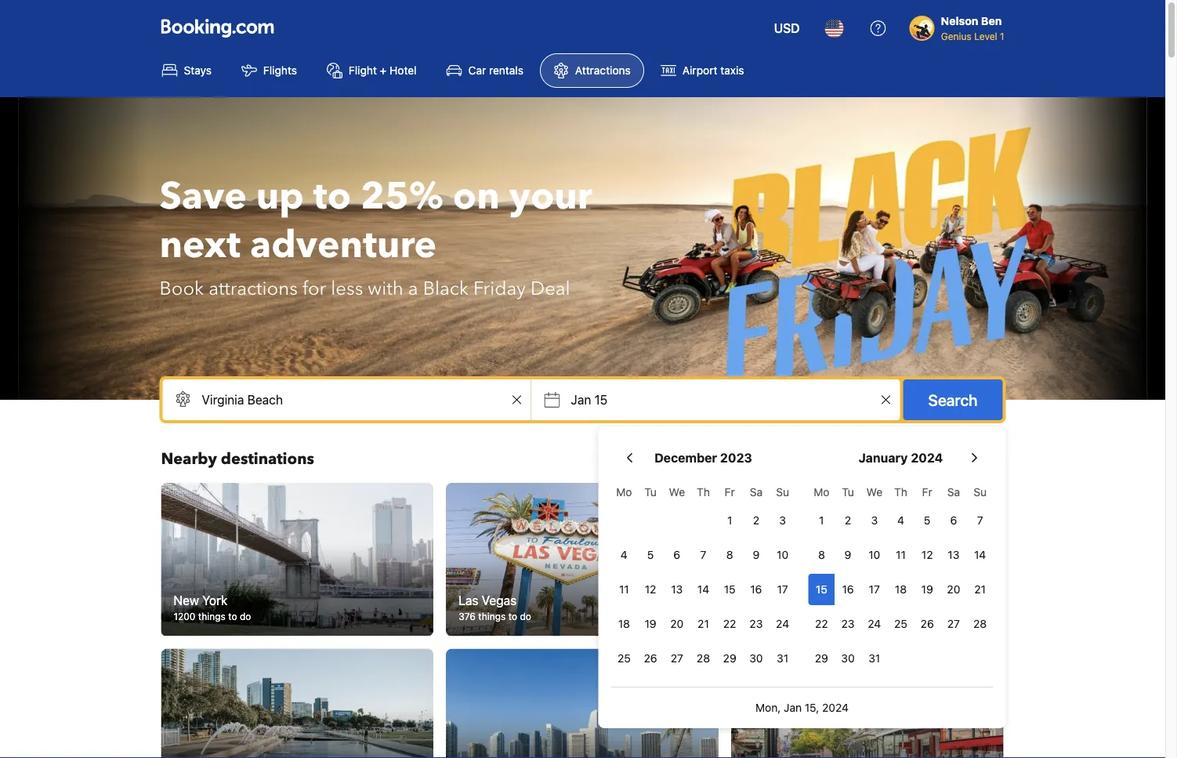 Task type: locate. For each thing, give the bounding box(es) containing it.
20 for '20' option
[[947, 583, 961, 596]]

0 vertical spatial 7
[[977, 514, 984, 527]]

29
[[723, 652, 737, 665], [815, 652, 829, 665]]

7 December 2023 checkbox
[[690, 539, 717, 571]]

nearby
[[161, 448, 217, 470]]

30 inside checkbox
[[750, 652, 763, 665]]

0 horizontal spatial 30
[[750, 652, 763, 665]]

to right up
[[314, 171, 351, 222]]

3 December 2023 checkbox
[[770, 505, 796, 536]]

31 inside checkbox
[[869, 652, 881, 665]]

8 January 2024 checkbox
[[809, 539, 835, 571]]

23 down key
[[750, 617, 763, 630]]

9 December 2023 checkbox
[[743, 539, 770, 571]]

10 January 2024 checkbox
[[862, 539, 888, 571]]

fr for 2023
[[725, 486, 735, 499]]

15
[[595, 392, 608, 407], [724, 583, 736, 596], [816, 583, 828, 596]]

sa up 2 option
[[750, 486, 763, 499]]

1 horizontal spatial 9
[[845, 548, 852, 561]]

3 right 2 checkbox
[[871, 514, 878, 527]]

0 horizontal spatial 3
[[780, 514, 786, 527]]

1 horizontal spatial 6
[[951, 514, 958, 527]]

1 horizontal spatial 26
[[921, 617, 934, 630]]

2 right 1 december 2023 option
[[753, 514, 760, 527]]

1 horizontal spatial grid
[[809, 477, 994, 674]]

to for las vegas
[[509, 611, 518, 622]]

2 January 2024 checkbox
[[835, 505, 862, 536]]

16 right 15 checkbox
[[842, 583, 854, 596]]

fr
[[725, 486, 735, 499], [923, 486, 933, 499]]

5 left 6 january 2024 checkbox
[[924, 514, 931, 527]]

3 inside 'checkbox'
[[871, 514, 878, 527]]

1 vertical spatial 19
[[645, 617, 657, 630]]

2 we from the left
[[867, 486, 883, 499]]

1 sa from the left
[[750, 486, 763, 499]]

1 horizontal spatial 20
[[947, 583, 961, 596]]

0 horizontal spatial 6
[[674, 548, 681, 561]]

things for vegas
[[479, 611, 506, 622]]

28 January 2024 checkbox
[[967, 608, 994, 640]]

tu down the december
[[645, 486, 657, 499]]

12 inside checkbox
[[645, 583, 657, 596]]

0 horizontal spatial 8
[[727, 548, 734, 561]]

19 inside 19 december 2023 checkbox
[[645, 617, 657, 630]]

31 right 30 checkbox
[[777, 652, 789, 665]]

14 for '14' "checkbox"
[[698, 583, 710, 596]]

0 horizontal spatial su
[[776, 486, 790, 499]]

0 horizontal spatial 24
[[776, 617, 790, 630]]

flight + hotel
[[349, 64, 417, 77]]

13 inside option
[[948, 548, 960, 561]]

to inside las vegas 376 things to do
[[509, 611, 518, 622]]

28
[[974, 617, 987, 630], [697, 652, 710, 665]]

1 horizontal spatial 18
[[895, 583, 907, 596]]

0 horizontal spatial 22
[[724, 617, 737, 630]]

20 January 2024 checkbox
[[941, 574, 967, 605]]

0 vertical spatial 27
[[948, 617, 960, 630]]

8 for 8 option
[[819, 548, 825, 561]]

do for vegas
[[520, 611, 531, 622]]

1 horizontal spatial tu
[[842, 486, 855, 499]]

1 vertical spatial 2024
[[822, 701, 849, 714]]

0 horizontal spatial th
[[697, 486, 710, 499]]

12
[[922, 548, 933, 561], [645, 583, 657, 596]]

31
[[777, 652, 789, 665], [869, 652, 881, 665]]

jan
[[571, 392, 591, 407], [784, 701, 802, 714]]

Where are you going? search field
[[163, 379, 531, 420]]

14 right "13" checkbox
[[698, 583, 710, 596]]

1 things from the left
[[198, 611, 226, 622]]

0 vertical spatial 6
[[951, 514, 958, 527]]

24 inside checkbox
[[868, 617, 881, 630]]

11 left 12 december 2023 checkbox
[[619, 583, 629, 596]]

0 horizontal spatial 26
[[644, 652, 657, 665]]

1 vertical spatial 21
[[698, 617, 709, 630]]

tu
[[645, 486, 657, 499], [842, 486, 855, 499]]

20 inside option
[[947, 583, 961, 596]]

1 horizontal spatial 8
[[819, 548, 825, 561]]

to for new york
[[228, 611, 237, 622]]

8 left the 9 january 2024 option
[[819, 548, 825, 561]]

1 th from the left
[[697, 486, 710, 499]]

29 inside checkbox
[[815, 652, 829, 665]]

27 right 26 option
[[671, 652, 684, 665]]

2 10 from the left
[[869, 548, 881, 561]]

1 horizontal spatial su
[[974, 486, 987, 499]]

24 inside option
[[776, 617, 790, 630]]

25 for 25 december 2023 "option"
[[618, 652, 631, 665]]

1 tu from the left
[[645, 486, 657, 499]]

january 2024
[[859, 450, 944, 465]]

27 inside option
[[671, 652, 684, 665]]

25
[[895, 617, 908, 630], [618, 652, 631, 665]]

save
[[160, 171, 247, 222]]

17 left 18 january 2024 checkbox
[[869, 583, 880, 596]]

26 right 25 december 2023 "option"
[[644, 652, 657, 665]]

1 3 from the left
[[780, 514, 786, 527]]

6 right 5 december 2023 option
[[674, 548, 681, 561]]

1 vertical spatial 28
[[697, 652, 710, 665]]

1 vertical spatial 18
[[618, 617, 630, 630]]

1 horizontal spatial 25
[[895, 617, 908, 630]]

13 inside checkbox
[[671, 583, 683, 596]]

car
[[469, 64, 486, 77]]

1 17 from the left
[[777, 583, 789, 596]]

2
[[753, 514, 760, 527], [845, 514, 852, 527]]

1 do from the left
[[240, 611, 251, 622]]

do
[[240, 611, 251, 622], [520, 611, 531, 622], [803, 611, 814, 622]]

17
[[777, 583, 789, 596], [869, 583, 880, 596]]

16 inside 'checkbox'
[[842, 583, 854, 596]]

6 December 2023 checkbox
[[664, 539, 690, 571]]

sa up 6 january 2024 checkbox
[[948, 486, 961, 499]]

16 January 2024 checkbox
[[835, 574, 862, 605]]

8 inside 8 option
[[819, 548, 825, 561]]

0 horizontal spatial 23
[[750, 617, 763, 630]]

22 inside option
[[724, 617, 737, 630]]

8
[[727, 548, 734, 561], [819, 548, 825, 561]]

10 right 9 option at bottom right
[[777, 548, 789, 561]]

9 right 8 december 2023 option in the bottom of the page
[[753, 548, 760, 561]]

th down december 2023
[[697, 486, 710, 499]]

1 right level
[[1000, 31, 1005, 42]]

13 left '14' "checkbox"
[[671, 583, 683, 596]]

1 8 from the left
[[727, 548, 734, 561]]

22 December 2023 checkbox
[[717, 608, 743, 640]]

2 9 from the left
[[845, 548, 852, 561]]

1 vertical spatial 20
[[671, 617, 684, 630]]

20 for 20 december 2023 checkbox
[[671, 617, 684, 630]]

1 inside nelson ben genius level 1
[[1000, 31, 1005, 42]]

1 horizontal spatial things
[[479, 611, 506, 622]]

1 horizontal spatial mo
[[814, 486, 830, 499]]

things
[[198, 611, 226, 622], [479, 611, 506, 622], [761, 611, 789, 622]]

3 for december 2023
[[780, 514, 786, 527]]

11 for 11 january 2024 option
[[896, 548, 906, 561]]

26 for 26 option
[[644, 652, 657, 665]]

+
[[380, 64, 387, 77]]

7 January 2024 checkbox
[[967, 505, 994, 536]]

car rentals
[[469, 64, 524, 77]]

27 right the 26 january 2024 checkbox
[[948, 617, 960, 630]]

14
[[975, 548, 987, 561], [698, 583, 710, 596]]

1 2 from the left
[[753, 514, 760, 527]]

10
[[777, 548, 789, 561], [869, 548, 881, 561]]

0 horizontal spatial 25
[[618, 652, 631, 665]]

27 for "27 january 2024" option
[[948, 617, 960, 630]]

usd
[[774, 21, 800, 36]]

1 vertical spatial 5
[[647, 548, 654, 561]]

1 left 2 checkbox
[[819, 514, 824, 527]]

2 tu from the left
[[842, 486, 855, 499]]

0 vertical spatial 28
[[974, 617, 987, 630]]

31 for 31 checkbox
[[777, 652, 789, 665]]

3 January 2024 checkbox
[[862, 505, 888, 536]]

3 do from the left
[[803, 611, 814, 622]]

11 for 11 checkbox
[[619, 583, 629, 596]]

2 17 from the left
[[869, 583, 880, 596]]

10 inside checkbox
[[869, 548, 881, 561]]

1 December 2023 checkbox
[[717, 505, 743, 536]]

17 for 17 "checkbox"
[[777, 583, 789, 596]]

0 vertical spatial 20
[[947, 583, 961, 596]]

21 inside 21 december 2023 checkbox
[[698, 617, 709, 630]]

0 horizontal spatial 2024
[[822, 701, 849, 714]]

26 January 2024 checkbox
[[914, 608, 941, 640]]

15 inside checkbox
[[816, 583, 828, 596]]

0 vertical spatial 26
[[921, 617, 934, 630]]

3
[[780, 514, 786, 527], [871, 514, 878, 527]]

2 24 from the left
[[868, 617, 881, 630]]

0 vertical spatial 18
[[895, 583, 907, 596]]

1 vertical spatial jan
[[784, 701, 802, 714]]

2024
[[911, 450, 944, 465], [822, 701, 849, 714]]

su for 2023
[[776, 486, 790, 499]]

2 things from the left
[[479, 611, 506, 622]]

0 horizontal spatial 1
[[728, 514, 733, 527]]

3 things from the left
[[761, 611, 789, 622]]

14 inside "checkbox"
[[698, 583, 710, 596]]

23 left the '24' checkbox
[[842, 617, 855, 630]]

8 for 8 december 2023 option in the bottom of the page
[[727, 548, 734, 561]]

1 vertical spatial 7
[[701, 548, 707, 561]]

things for west
[[761, 611, 789, 622]]

1 22 from the left
[[724, 617, 737, 630]]

we up '3 january 2024' 'checkbox'
[[867, 486, 883, 499]]

1 mo from the left
[[616, 486, 632, 499]]

0 horizontal spatial 20
[[671, 617, 684, 630]]

24 down west
[[776, 617, 790, 630]]

things down vegas
[[479, 611, 506, 622]]

1 vertical spatial 25
[[618, 652, 631, 665]]

19
[[922, 583, 934, 596], [645, 617, 657, 630]]

18 right 17 january 2024 option on the right bottom of page
[[895, 583, 907, 596]]

0 horizontal spatial we
[[669, 486, 685, 499]]

17 inside option
[[869, 583, 880, 596]]

30 inside option
[[842, 652, 855, 665]]

14 inside option
[[975, 548, 987, 561]]

14 right 13 option
[[975, 548, 987, 561]]

2 inside checkbox
[[845, 514, 852, 527]]

key west image
[[731, 483, 1004, 636]]

tu up 2 checkbox
[[842, 486, 855, 499]]

8 December 2023 checkbox
[[717, 539, 743, 571]]

21 December 2023 checkbox
[[690, 608, 717, 640]]

2 fr from the left
[[923, 486, 933, 499]]

28 for 28 checkbox on the right bottom of page
[[697, 652, 710, 665]]

24 right "23 january 2024" option
[[868, 617, 881, 630]]

23 January 2024 checkbox
[[835, 608, 862, 640]]

28 right 27 option
[[697, 652, 710, 665]]

17 inside "checkbox"
[[777, 583, 789, 596]]

23 for '23 december 2023' checkbox
[[750, 617, 763, 630]]

22 left 118
[[724, 617, 737, 630]]

26 inside checkbox
[[921, 617, 934, 630]]

new orleans image
[[731, 649, 1004, 758]]

13 for 13 option
[[948, 548, 960, 561]]

2 for december 2023
[[753, 514, 760, 527]]

10 inside "checkbox"
[[777, 548, 789, 561]]

26 right 25 january 2024 option
[[921, 617, 934, 630]]

12 left 13 option
[[922, 548, 933, 561]]

1 23 from the left
[[750, 617, 763, 630]]

do inside key west 118 things to do
[[803, 611, 814, 622]]

4 left 5 december 2023 option
[[621, 548, 628, 561]]

30 right 29 checkbox on the right bottom
[[842, 652, 855, 665]]

1 inside checkbox
[[819, 514, 824, 527]]

1 24 from the left
[[776, 617, 790, 630]]

10 right the 9 january 2024 option
[[869, 548, 881, 561]]

things inside new york 1200 things to do
[[198, 611, 226, 622]]

1 vertical spatial 27
[[671, 652, 684, 665]]

1 horizontal spatial do
[[520, 611, 531, 622]]

2 left '3 january 2024' 'checkbox'
[[845, 514, 852, 527]]

1 horizontal spatial jan
[[784, 701, 802, 714]]

6 inside option
[[674, 548, 681, 561]]

mo for december
[[616, 486, 632, 499]]

2 29 from the left
[[815, 652, 829, 665]]

22 for 22 december 2023 option
[[724, 617, 737, 630]]

21 for 21 january 2024 "checkbox"
[[975, 583, 986, 596]]

0 horizontal spatial sa
[[750, 486, 763, 499]]

su up 7 january 2024 "checkbox"
[[974, 486, 987, 499]]

7 inside the 7 december 2023 checkbox
[[701, 548, 707, 561]]

1 we from the left
[[669, 486, 685, 499]]

do inside new york 1200 things to do
[[240, 611, 251, 622]]

22 for '22' "checkbox"
[[815, 617, 828, 630]]

16 right 15 december 2023 'option'
[[751, 583, 762, 596]]

9 inside 9 option
[[753, 548, 760, 561]]

2024 right "15,"
[[822, 701, 849, 714]]

search
[[929, 390, 978, 409]]

21 inside 21 january 2024 "checkbox"
[[975, 583, 986, 596]]

22 inside "checkbox"
[[815, 617, 828, 630]]

nelson ben genius level 1
[[941, 15, 1005, 42]]

4 inside 'option'
[[898, 514, 905, 527]]

th
[[697, 486, 710, 499], [895, 486, 908, 499]]

stays
[[184, 64, 212, 77]]

we
[[669, 486, 685, 499], [867, 486, 883, 499]]

14 for 14 option
[[975, 548, 987, 561]]

20 right 19 december 2023 checkbox
[[671, 617, 684, 630]]

mo up 4 december 2023 checkbox
[[616, 486, 632, 499]]

28 inside checkbox
[[697, 652, 710, 665]]

6 for 6 january 2024 checkbox
[[951, 514, 958, 527]]

0 vertical spatial 25
[[895, 617, 908, 630]]

1 horizontal spatial fr
[[923, 486, 933, 499]]

for
[[303, 276, 326, 301]]

1 vertical spatial 26
[[644, 652, 657, 665]]

1 for january 2024
[[819, 514, 824, 527]]

1 vertical spatial 11
[[619, 583, 629, 596]]

2 do from the left
[[520, 611, 531, 622]]

24 for 24 december 2023 option
[[776, 617, 790, 630]]

24 for the '24' checkbox
[[868, 617, 881, 630]]

1 horizontal spatial 7
[[977, 514, 984, 527]]

vegas
[[482, 593, 517, 608]]

29 inside 'checkbox'
[[723, 652, 737, 665]]

1 for december 2023
[[728, 514, 733, 527]]

1 horizontal spatial 2
[[845, 514, 852, 527]]

13 December 2023 checkbox
[[664, 574, 690, 605]]

3 inside checkbox
[[780, 514, 786, 527]]

0 vertical spatial 21
[[975, 583, 986, 596]]

1 horizontal spatial 28
[[974, 617, 987, 630]]

0 vertical spatial 19
[[922, 583, 934, 596]]

12 December 2023 checkbox
[[638, 574, 664, 605]]

4 right '3 january 2024' 'checkbox'
[[898, 514, 905, 527]]

27 for 27 option
[[671, 652, 684, 665]]

24
[[776, 617, 790, 630], [868, 617, 881, 630]]

las
[[459, 593, 479, 608]]

1 31 from the left
[[777, 652, 789, 665]]

2 16 from the left
[[842, 583, 854, 596]]

2 inside option
[[753, 514, 760, 527]]

9 inside the 9 january 2024 option
[[845, 548, 852, 561]]

28 inside option
[[974, 617, 987, 630]]

13
[[948, 548, 960, 561], [671, 583, 683, 596]]

2 8 from the left
[[819, 548, 825, 561]]

21
[[975, 583, 986, 596], [698, 617, 709, 630]]

2 2 from the left
[[845, 514, 852, 527]]

2 horizontal spatial 1
[[1000, 31, 1005, 42]]

things inside key west 118 things to do
[[761, 611, 789, 622]]

17 right 16 option
[[777, 583, 789, 596]]

15 inside 'option'
[[724, 583, 736, 596]]

23 inside checkbox
[[750, 617, 763, 630]]

18 inside option
[[618, 617, 630, 630]]

5 inside 5 option
[[924, 514, 931, 527]]

0 horizontal spatial mo
[[616, 486, 632, 499]]

1 horizontal spatial 2024
[[911, 450, 944, 465]]

0 horizontal spatial 27
[[671, 652, 684, 665]]

things inside las vegas 376 things to do
[[479, 611, 506, 622]]

0 horizontal spatial tu
[[645, 486, 657, 499]]

29 left "30 january 2024" option
[[815, 652, 829, 665]]

1 10 from the left
[[777, 548, 789, 561]]

4 for 4 december 2023 checkbox
[[621, 548, 628, 561]]

25 inside "option"
[[618, 652, 631, 665]]

airport taxis
[[683, 64, 744, 77]]

25%
[[361, 171, 444, 222]]

28 right "27 january 2024" option
[[974, 617, 987, 630]]

mo up 1 checkbox
[[814, 486, 830, 499]]

11 inside checkbox
[[619, 583, 629, 596]]

18 inside checkbox
[[895, 583, 907, 596]]

new
[[174, 593, 199, 608]]

4 for 4 'option'
[[898, 514, 905, 527]]

new york image
[[161, 483, 434, 636]]

0 horizontal spatial do
[[240, 611, 251, 622]]

28 December 2023 checkbox
[[690, 643, 717, 674]]

hotel
[[390, 64, 417, 77]]

1 vertical spatial 4
[[621, 548, 628, 561]]

0 horizontal spatial 13
[[671, 583, 683, 596]]

do right 1200
[[240, 611, 251, 622]]

deal
[[531, 276, 570, 301]]

18
[[895, 583, 907, 596], [618, 617, 630, 630]]

0 horizontal spatial grid
[[611, 477, 796, 674]]

to down vegas
[[509, 611, 518, 622]]

4 January 2024 checkbox
[[888, 505, 914, 536]]

29 right 28 checkbox on the right bottom of page
[[723, 652, 737, 665]]

18 for 18 january 2024 checkbox
[[895, 583, 907, 596]]

0 horizontal spatial 9
[[753, 548, 760, 561]]

12 inside "option"
[[922, 548, 933, 561]]

18 January 2024 checkbox
[[888, 574, 914, 605]]

1 inside option
[[728, 514, 733, 527]]

1
[[1000, 31, 1005, 42], [728, 514, 733, 527], [819, 514, 824, 527]]

10 for 10 december 2023 "checkbox"
[[777, 548, 789, 561]]

3 right 2 option
[[780, 514, 786, 527]]

19 December 2023 checkbox
[[638, 608, 664, 640]]

airport
[[683, 64, 718, 77]]

7 right 6 option
[[701, 548, 707, 561]]

fr up 5 option
[[923, 486, 933, 499]]

26
[[921, 617, 934, 630], [644, 652, 657, 665]]

23 inside option
[[842, 617, 855, 630]]

grid
[[611, 477, 796, 674], [809, 477, 994, 674]]

do right 24 december 2023 option
[[803, 611, 814, 622]]

1 horizontal spatial we
[[867, 486, 883, 499]]

1 horizontal spatial 1
[[819, 514, 824, 527]]

0 horizontal spatial 7
[[701, 548, 707, 561]]

0 vertical spatial 14
[[975, 548, 987, 561]]

0 horizontal spatial 31
[[777, 652, 789, 665]]

fr up 1 december 2023 option
[[725, 486, 735, 499]]

10 for 10 checkbox
[[869, 548, 881, 561]]

su up 3 december 2023 checkbox in the bottom right of the page
[[776, 486, 790, 499]]

0 vertical spatial 4
[[898, 514, 905, 527]]

new york 1200 things to do
[[174, 593, 251, 622]]

things down york
[[198, 611, 226, 622]]

2 mo from the left
[[814, 486, 830, 499]]

1 29 from the left
[[723, 652, 737, 665]]

1 horizontal spatial 27
[[948, 617, 960, 630]]

29 for 29 checkbox on the right bottom
[[815, 652, 829, 665]]

9 for the 9 january 2024 option
[[845, 548, 852, 561]]

1 horizontal spatial 21
[[975, 583, 986, 596]]

27 inside option
[[948, 617, 960, 630]]

do inside las vegas 376 things to do
[[520, 611, 531, 622]]

7 for 7 january 2024 "checkbox"
[[977, 514, 984, 527]]

25 left the 26 january 2024 checkbox
[[895, 617, 908, 630]]

11 right 10 checkbox
[[896, 548, 906, 561]]

6 inside checkbox
[[951, 514, 958, 527]]

0 horizontal spatial 19
[[645, 617, 657, 630]]

3 for january 2024
[[871, 514, 878, 527]]

2 23 from the left
[[842, 617, 855, 630]]

26 inside option
[[644, 652, 657, 665]]

19 right 18 january 2024 checkbox
[[922, 583, 934, 596]]

4 inside checkbox
[[621, 548, 628, 561]]

25 left 26 option
[[618, 652, 631, 665]]

friday
[[474, 276, 526, 301]]

11 inside option
[[896, 548, 906, 561]]

5 for 5 december 2023 option
[[647, 548, 654, 561]]

1 grid from the left
[[611, 477, 796, 674]]

1 horizontal spatial 23
[[842, 617, 855, 630]]

31 December 2023 checkbox
[[770, 643, 796, 674]]

2023
[[720, 450, 753, 465]]

2024 right january
[[911, 450, 944, 465]]

9
[[753, 548, 760, 561], [845, 548, 852, 561]]

7 inside 7 january 2024 "checkbox"
[[977, 514, 984, 527]]

0 horizontal spatial 11
[[619, 583, 629, 596]]

30 right the 29 december 2023 'checkbox'
[[750, 652, 763, 665]]

8 inside 8 december 2023 option
[[727, 548, 734, 561]]

airport taxis link
[[647, 53, 758, 88]]

31 for 31 checkbox
[[869, 652, 881, 665]]

2 grid from the left
[[809, 477, 994, 674]]

2 30 from the left
[[842, 652, 855, 665]]

5 January 2024 checkbox
[[914, 505, 941, 536]]

21 left 22 december 2023 option
[[698, 617, 709, 630]]

2 22 from the left
[[815, 617, 828, 630]]

1 vertical spatial 13
[[671, 583, 683, 596]]

6 January 2024 checkbox
[[941, 505, 967, 536]]

1 left 2 option
[[728, 514, 733, 527]]

16
[[751, 583, 762, 596], [842, 583, 854, 596]]

1 horizontal spatial 19
[[922, 583, 934, 596]]

17 December 2023 checkbox
[[770, 574, 796, 605]]

0 vertical spatial 2024
[[911, 450, 944, 465]]

23
[[750, 617, 763, 630], [842, 617, 855, 630]]

1 horizontal spatial th
[[895, 486, 908, 499]]

30
[[750, 652, 763, 665], [842, 652, 855, 665]]

2 horizontal spatial 15
[[816, 583, 828, 596]]

9 January 2024 checkbox
[[835, 539, 862, 571]]

tu for january
[[842, 486, 855, 499]]

2 sa from the left
[[948, 486, 961, 499]]

23 December 2023 checkbox
[[743, 608, 770, 640]]

1 horizontal spatial 14
[[975, 548, 987, 561]]

1 horizontal spatial 22
[[815, 617, 828, 630]]

26 for the 26 january 2024 checkbox
[[921, 617, 934, 630]]

11
[[896, 548, 906, 561], [619, 583, 629, 596]]

su
[[776, 486, 790, 499], [974, 486, 987, 499]]

things down west
[[761, 611, 789, 622]]

key west 118 things to do
[[744, 593, 814, 622]]

to inside new york 1200 things to do
[[228, 611, 237, 622]]

1 fr from the left
[[725, 486, 735, 499]]

13 right 12 "option"
[[948, 548, 960, 561]]

do right 376
[[520, 611, 531, 622]]

level
[[975, 31, 998, 42]]

0 horizontal spatial 16
[[751, 583, 762, 596]]

we down the december
[[669, 486, 685, 499]]

8 right the 7 december 2023 checkbox
[[727, 548, 734, 561]]

5 inside 5 december 2023 option
[[647, 548, 654, 561]]

1 vertical spatial 12
[[645, 583, 657, 596]]

5 right 4 december 2023 checkbox
[[647, 548, 654, 561]]

1 horizontal spatial 5
[[924, 514, 931, 527]]

0 horizontal spatial 18
[[618, 617, 630, 630]]

4
[[898, 514, 905, 527], [621, 548, 628, 561]]

0 horizontal spatial 17
[[777, 583, 789, 596]]

1 9 from the left
[[753, 548, 760, 561]]

31 right "30 january 2024" option
[[869, 652, 881, 665]]

0 horizontal spatial 2
[[753, 514, 760, 527]]

to down west
[[791, 611, 800, 622]]

th up 4 'option'
[[895, 486, 908, 499]]

las vegas 376 things to do
[[459, 593, 531, 622]]

16 inside option
[[751, 583, 762, 596]]

9 right 8 option
[[845, 548, 852, 561]]

1 su from the left
[[776, 486, 790, 499]]

24 December 2023 checkbox
[[770, 608, 796, 640]]

20 inside checkbox
[[671, 617, 684, 630]]

7
[[977, 514, 984, 527], [701, 548, 707, 561]]

2 December 2023 checkbox
[[743, 505, 770, 536]]

1 horizontal spatial 11
[[896, 548, 906, 561]]

december 2023
[[655, 450, 753, 465]]

1 horizontal spatial 13
[[948, 548, 960, 561]]

2 th from the left
[[895, 486, 908, 499]]

7 right 6 january 2024 checkbox
[[977, 514, 984, 527]]

19 right 18 option
[[645, 617, 657, 630]]

7 for the 7 december 2023 checkbox
[[701, 548, 707, 561]]

mo
[[616, 486, 632, 499], [814, 486, 830, 499]]

19 January 2024 checkbox
[[914, 574, 941, 605]]

2 31 from the left
[[869, 652, 881, 665]]

25 December 2023 checkbox
[[611, 643, 638, 674]]

19 inside "19" option
[[922, 583, 934, 596]]

12 left "13" checkbox
[[645, 583, 657, 596]]

6
[[951, 514, 958, 527], [674, 548, 681, 561]]

31 inside checkbox
[[777, 652, 789, 665]]

25 inside option
[[895, 617, 908, 630]]

1 horizontal spatial 31
[[869, 652, 881, 665]]

january
[[859, 450, 908, 465]]

0 horizontal spatial 5
[[647, 548, 654, 561]]

to right 1200
[[228, 611, 237, 622]]

sa
[[750, 486, 763, 499], [948, 486, 961, 499]]

2 3 from the left
[[871, 514, 878, 527]]

30 December 2023 checkbox
[[743, 643, 770, 674]]

2 su from the left
[[974, 486, 987, 499]]

23 for "23 january 2024" option
[[842, 617, 855, 630]]

1 16 from the left
[[751, 583, 762, 596]]

20 right "19" option
[[947, 583, 961, 596]]

1 horizontal spatial sa
[[948, 486, 961, 499]]

21 right '20' option
[[975, 583, 986, 596]]

18 left 19 december 2023 checkbox
[[618, 617, 630, 630]]

to inside key west 118 things to do
[[791, 611, 800, 622]]

22 left "23 january 2024" option
[[815, 617, 828, 630]]

1 30 from the left
[[750, 652, 763, 665]]

0 horizontal spatial 4
[[621, 548, 628, 561]]

6 right 5 option
[[951, 514, 958, 527]]

20
[[947, 583, 961, 596], [671, 617, 684, 630]]

0 horizontal spatial jan
[[571, 392, 591, 407]]



Task type: describe. For each thing, give the bounding box(es) containing it.
12 January 2024 checkbox
[[914, 539, 941, 571]]

5 for 5 option
[[924, 514, 931, 527]]

attractions
[[209, 276, 298, 301]]

20 December 2023 checkbox
[[664, 608, 690, 640]]

do for york
[[240, 611, 251, 622]]

25 for 25 january 2024 option
[[895, 617, 908, 630]]

21 January 2024 checkbox
[[967, 574, 994, 605]]

taxis
[[721, 64, 744, 77]]

december
[[655, 450, 717, 465]]

22 January 2024 checkbox
[[809, 608, 835, 640]]

27 January 2024 checkbox
[[941, 608, 967, 640]]

1 January 2024 checkbox
[[809, 505, 835, 536]]

nelson
[[941, 15, 979, 27]]

376
[[459, 611, 476, 622]]

adventure
[[250, 220, 437, 271]]

13 for "13" checkbox
[[671, 583, 683, 596]]

key
[[744, 593, 765, 608]]

27 December 2023 checkbox
[[664, 643, 690, 674]]

nearby destinations
[[161, 448, 314, 470]]

11 December 2023 checkbox
[[611, 574, 638, 605]]

ben
[[982, 15, 1002, 27]]

15 January 2024 checkbox
[[809, 574, 835, 605]]

15 cell
[[809, 571, 835, 605]]

san diego image
[[161, 649, 434, 758]]

15 for 15 december 2023 'option'
[[724, 583, 736, 596]]

flight
[[349, 64, 377, 77]]

18 December 2023 checkbox
[[611, 608, 638, 640]]

usd button
[[765, 9, 810, 47]]

17 for 17 january 2024 option on the right bottom of page
[[869, 583, 880, 596]]

13 January 2024 checkbox
[[941, 539, 967, 571]]

jan 15
[[571, 392, 608, 407]]

17 January 2024 checkbox
[[862, 574, 888, 605]]

do for west
[[803, 611, 814, 622]]

stays link
[[149, 53, 225, 88]]

10 December 2023 checkbox
[[770, 539, 796, 571]]

flights
[[263, 64, 297, 77]]

2 for january 2024
[[845, 514, 852, 527]]

las vegas image
[[446, 483, 719, 636]]

sa for 2024
[[948, 486, 961, 499]]

mo for january
[[814, 486, 830, 499]]

we for december
[[669, 486, 685, 499]]

search button
[[904, 379, 1003, 420]]

rentals
[[489, 64, 524, 77]]

29 January 2024 checkbox
[[809, 643, 835, 674]]

0 vertical spatial jan
[[571, 392, 591, 407]]

flights link
[[228, 53, 310, 88]]

on
[[453, 171, 500, 222]]

next
[[160, 220, 241, 271]]

fr for 2024
[[923, 486, 933, 499]]

29 December 2023 checkbox
[[717, 643, 743, 674]]

19 for "19" option
[[922, 583, 934, 596]]

14 January 2024 checkbox
[[967, 539, 994, 571]]

4 December 2023 checkbox
[[611, 539, 638, 571]]

15,
[[805, 701, 819, 714]]

to for key west
[[791, 611, 800, 622]]

things for york
[[198, 611, 226, 622]]

26 December 2023 checkbox
[[638, 643, 664, 674]]

6 for 6 option
[[674, 548, 681, 561]]

28 for 28 january 2024 option on the bottom right
[[974, 617, 987, 630]]

grid for december
[[611, 477, 796, 674]]

your account menu nelson ben genius level 1 element
[[910, 7, 1011, 43]]

to inside save up to 25% on your next adventure book attractions for less with a black friday deal
[[314, 171, 351, 222]]

15 for 15 checkbox
[[816, 583, 828, 596]]

19 for 19 december 2023 checkbox
[[645, 617, 657, 630]]

destinations
[[221, 448, 314, 470]]

flight + hotel link
[[314, 53, 430, 88]]

save up to 25% on your next adventure book attractions for less with a black friday deal
[[160, 171, 593, 301]]

mon, jan 15, 2024
[[756, 701, 849, 714]]

16 for 16 option
[[751, 583, 762, 596]]

30 for "30 january 2024" option
[[842, 652, 855, 665]]

14 December 2023 checkbox
[[690, 574, 717, 605]]

12 for 12 december 2023 checkbox
[[645, 583, 657, 596]]

9 for 9 option at bottom right
[[753, 548, 760, 561]]

black
[[423, 276, 469, 301]]

grid for january
[[809, 477, 994, 674]]

th for january
[[895, 486, 908, 499]]

less
[[331, 276, 363, 301]]

su for 2024
[[974, 486, 987, 499]]

tu for december
[[645, 486, 657, 499]]

car rentals link
[[433, 53, 537, 88]]

booking.com image
[[161, 19, 274, 38]]

25 January 2024 checkbox
[[888, 608, 914, 640]]

118
[[744, 611, 759, 622]]

5 December 2023 checkbox
[[638, 539, 664, 571]]

west
[[768, 593, 797, 608]]

18 for 18 option
[[618, 617, 630, 630]]

th for december
[[697, 486, 710, 499]]

29 for the 29 december 2023 'checkbox'
[[723, 652, 737, 665]]

with
[[368, 276, 404, 301]]

21 for 21 december 2023 checkbox
[[698, 617, 709, 630]]

24 January 2024 checkbox
[[862, 608, 888, 640]]

16 for 16 january 2024 'checkbox'
[[842, 583, 854, 596]]

mon,
[[756, 701, 781, 714]]

miami image
[[446, 649, 719, 758]]

york
[[202, 593, 228, 608]]

sa for 2023
[[750, 486, 763, 499]]

genius
[[941, 31, 972, 42]]

up
[[256, 171, 304, 222]]

attractions
[[575, 64, 631, 77]]

1200
[[174, 611, 196, 622]]

11 January 2024 checkbox
[[888, 539, 914, 571]]

31 January 2024 checkbox
[[862, 643, 888, 674]]

30 January 2024 checkbox
[[835, 643, 862, 674]]

attractions link
[[540, 53, 644, 88]]

a
[[408, 276, 418, 301]]

30 for 30 checkbox
[[750, 652, 763, 665]]

0 horizontal spatial 15
[[595, 392, 608, 407]]

we for january
[[867, 486, 883, 499]]

16 December 2023 checkbox
[[743, 574, 770, 605]]

12 for 12 "option"
[[922, 548, 933, 561]]

your
[[509, 171, 593, 222]]

book
[[160, 276, 204, 301]]

15 December 2023 checkbox
[[717, 574, 743, 605]]



Task type: vqa. For each thing, say whether or not it's contained in the screenshot.
the bottom 5
yes



